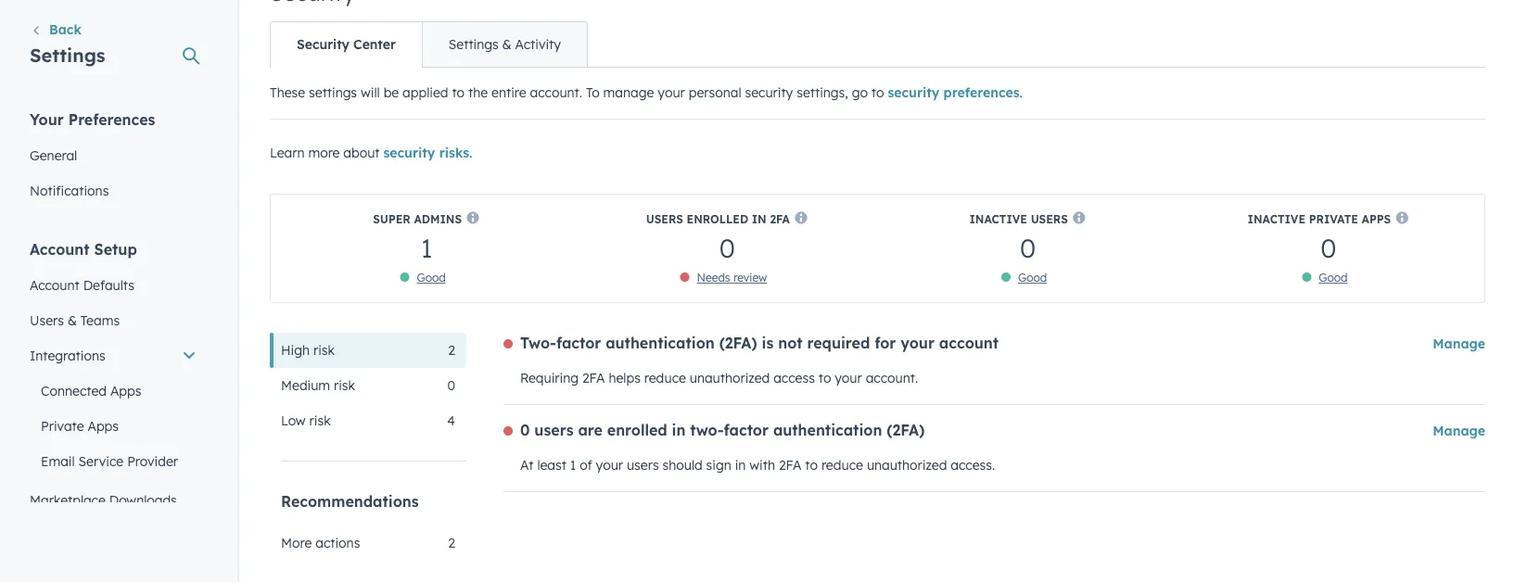Task type: locate. For each thing, give the bounding box(es) containing it.
settings for settings & activity
[[449, 36, 499, 52]]

account. left to
[[530, 84, 583, 101]]

good button down inactive private apps
[[1319, 271, 1348, 285]]

2 manage from the top
[[1433, 423, 1486, 439]]

navigation
[[270, 21, 588, 68]]

inactive for inactive private apps
[[1248, 212, 1306, 226]]

0 vertical spatial factor
[[556, 334, 601, 352]]

account
[[30, 240, 90, 258], [30, 277, 80, 293]]

in right sign
[[735, 457, 746, 474]]

private apps link
[[19, 409, 208, 444]]

0 horizontal spatial private
[[41, 418, 84, 434]]

good down inactive private apps
[[1319, 271, 1348, 285]]

reduce right helps
[[644, 370, 686, 386]]

0 horizontal spatial users
[[535, 421, 574, 440]]

security
[[745, 84, 793, 101], [888, 84, 940, 101], [384, 145, 435, 161]]

0 for users
[[1020, 231, 1036, 264]]

account setup element
[[19, 239, 208, 583]]

your
[[30, 110, 64, 128]]

integrations
[[30, 347, 105, 364]]

0 down inactive users
[[1020, 231, 1036, 264]]

0 vertical spatial 1
[[421, 231, 433, 264]]

2 manage button from the top
[[1433, 420, 1486, 442]]

1 vertical spatial .
[[470, 145, 473, 161]]

learn more about security risks .
[[270, 145, 473, 161]]

1 vertical spatial risk
[[334, 378, 355, 394]]

(2fa) left is
[[719, 334, 757, 352]]

good for admins
[[417, 271, 446, 285]]

risk right high
[[313, 342, 335, 359]]

0 vertical spatial .
[[1020, 84, 1023, 101]]

0 vertical spatial account.
[[530, 84, 583, 101]]

0 down inactive private apps
[[1321, 231, 1337, 264]]

users up least
[[535, 421, 574, 440]]

with
[[750, 457, 775, 474]]

good for private
[[1319, 271, 1348, 285]]

2 for more actions
[[448, 535, 455, 551]]

0 horizontal spatial factor
[[556, 334, 601, 352]]

1 horizontal spatial reduce
[[822, 457, 864, 474]]

0 horizontal spatial 1
[[421, 231, 433, 264]]

1 horizontal spatial &
[[502, 36, 512, 52]]

1 horizontal spatial unauthorized
[[867, 457, 947, 474]]

about
[[344, 145, 380, 161]]

to right with
[[805, 457, 818, 474]]

authentication down access
[[774, 421, 883, 440]]

good button
[[417, 271, 446, 285], [1019, 271, 1047, 285], [1319, 271, 1348, 285]]

1 vertical spatial factor
[[724, 421, 769, 440]]

1 good from the left
[[417, 271, 446, 285]]

0 down users enrolled in 2fa at the top of page
[[720, 231, 736, 264]]

good down inactive users
[[1019, 271, 1047, 285]]

settings down back
[[30, 43, 105, 66]]

1 horizontal spatial good
[[1019, 271, 1047, 285]]

good button down inactive users
[[1019, 271, 1047, 285]]

0 vertical spatial authentication
[[606, 334, 715, 352]]

1 manage from the top
[[1433, 336, 1486, 352]]

2 good button from the left
[[1019, 271, 1047, 285]]

1 vertical spatial account.
[[866, 370, 918, 386]]

integrations button
[[19, 338, 208, 373]]

settings & activity
[[449, 36, 561, 52]]

0 vertical spatial users
[[535, 421, 574, 440]]

0
[[720, 231, 736, 264], [1020, 231, 1036, 264], [1321, 231, 1337, 264], [448, 378, 455, 394], [520, 421, 530, 440]]

1 horizontal spatial settings
[[449, 36, 499, 52]]

good down admins
[[417, 271, 446, 285]]

1 vertical spatial manage button
[[1433, 420, 1486, 442]]

factor up at least 1 of your users should sign in with 2fa to reduce unauthorized access.
[[724, 421, 769, 440]]

good button down admins
[[417, 271, 446, 285]]

0 vertical spatial 2
[[448, 342, 455, 359]]

0 vertical spatial manage
[[1433, 336, 1486, 352]]

1 vertical spatial apps
[[110, 383, 141, 399]]

2fa
[[770, 212, 790, 226], [582, 370, 605, 386], [779, 457, 802, 474]]

more
[[281, 535, 312, 551]]

account up the users & teams at the left bottom of the page
[[30, 277, 80, 293]]

0 for enrolled
[[720, 231, 736, 264]]

users inside account setup element
[[30, 312, 64, 328]]

0 horizontal spatial security
[[384, 145, 435, 161]]

0 horizontal spatial inactive
[[970, 212, 1028, 226]]

inactive for inactive users
[[970, 212, 1028, 226]]

email
[[41, 453, 75, 469]]

email service provider
[[41, 453, 178, 469]]

0 horizontal spatial enrolled
[[607, 421, 668, 440]]

2 good from the left
[[1019, 271, 1047, 285]]

needs review
[[697, 271, 767, 285]]

risks
[[439, 145, 470, 161]]

account. for entire
[[530, 84, 583, 101]]

manage button
[[1433, 333, 1486, 355], [1433, 420, 1486, 442]]

required
[[807, 334, 870, 352]]

0 vertical spatial &
[[502, 36, 512, 52]]

enrolled
[[687, 212, 749, 226], [607, 421, 668, 440]]

1 account from the top
[[30, 240, 90, 258]]

1 horizontal spatial (2fa)
[[887, 421, 925, 440]]

risk
[[313, 342, 335, 359], [334, 378, 355, 394], [309, 413, 331, 429]]

1 vertical spatial enrolled
[[607, 421, 668, 440]]

0 vertical spatial manage button
[[1433, 333, 1486, 355]]

2 horizontal spatial good button
[[1319, 271, 1348, 285]]

0 vertical spatial apps
[[1362, 212, 1392, 226]]

be
[[384, 84, 399, 101]]

1 manage button from the top
[[1433, 333, 1486, 355]]

(2fa) down for
[[887, 421, 925, 440]]

settings
[[309, 84, 357, 101]]

account up 'account defaults' on the left of page
[[30, 240, 90, 258]]

1 vertical spatial private
[[41, 418, 84, 434]]

needs review button
[[697, 271, 767, 285]]

authentication up helps
[[606, 334, 715, 352]]

2 inactive from the left
[[1248, 212, 1306, 226]]

reduce right with
[[822, 457, 864, 474]]

0 vertical spatial private
[[1309, 212, 1359, 226]]

users
[[646, 212, 684, 226], [1031, 212, 1068, 226], [30, 312, 64, 328]]

high risk
[[281, 342, 335, 359]]

service
[[78, 453, 124, 469]]

settings up the
[[449, 36, 499, 52]]

1 vertical spatial account
[[30, 277, 80, 293]]

2 horizontal spatial good
[[1319, 271, 1348, 285]]

0 for private
[[1321, 231, 1337, 264]]

& inside account setup element
[[68, 312, 77, 328]]

1 left of
[[570, 457, 576, 474]]

1 horizontal spatial users
[[627, 457, 659, 474]]

two-
[[520, 334, 556, 352]]

apps for connected apps
[[110, 383, 141, 399]]

unauthorized down the two-factor authentication (2fa) is not required for your account
[[690, 370, 770, 386]]

enrolled up needs
[[687, 212, 749, 226]]

3 good from the left
[[1319, 271, 1348, 285]]

security left the settings,
[[745, 84, 793, 101]]

two-factor authentication (2fa) is not required for your account
[[520, 334, 999, 352]]

1 vertical spatial 1
[[570, 457, 576, 474]]

reduce
[[644, 370, 686, 386], [822, 457, 864, 474]]

1 horizontal spatial in
[[735, 457, 746, 474]]

settings
[[449, 36, 499, 52], [30, 43, 105, 66]]

to right access
[[819, 370, 831, 386]]

connected apps
[[41, 383, 141, 399]]

security right go
[[888, 84, 940, 101]]

security left risks
[[384, 145, 435, 161]]

account. down for
[[866, 370, 918, 386]]

security center link
[[271, 22, 422, 67]]

settings,
[[797, 84, 849, 101]]

1 horizontal spatial .
[[1020, 84, 1023, 101]]

3 good button from the left
[[1319, 271, 1348, 285]]

super admins
[[373, 212, 462, 226]]

downloads
[[109, 492, 177, 508]]

enrolled right are
[[607, 421, 668, 440]]

1 horizontal spatial private
[[1309, 212, 1359, 226]]

your
[[658, 84, 685, 101], [901, 334, 935, 352], [835, 370, 862, 386], [596, 457, 623, 474]]

low risk
[[281, 413, 331, 429]]

& left activity
[[502, 36, 512, 52]]

1 good button from the left
[[417, 271, 446, 285]]

0 vertical spatial risk
[[313, 342, 335, 359]]

1 inactive from the left
[[970, 212, 1028, 226]]

settings inside settings & activity link
[[449, 36, 499, 52]]

0 horizontal spatial settings
[[30, 43, 105, 66]]

risk right medium
[[334, 378, 355, 394]]

2 horizontal spatial in
[[752, 212, 767, 226]]

should
[[663, 457, 703, 474]]

1 horizontal spatial factor
[[724, 421, 769, 440]]

1 vertical spatial 2
[[448, 535, 455, 551]]

your right manage at left top
[[658, 84, 685, 101]]

account.
[[530, 84, 583, 101], [866, 370, 918, 386]]

good button for users
[[1019, 271, 1047, 285]]

0 horizontal spatial users
[[30, 312, 64, 328]]

0 horizontal spatial .
[[470, 145, 473, 161]]

to
[[452, 84, 465, 101], [872, 84, 884, 101], [819, 370, 831, 386], [805, 457, 818, 474]]

1 horizontal spatial authentication
[[774, 421, 883, 440]]

& for users
[[68, 312, 77, 328]]

0 users are enrolled in two-factor authentication (2fa)
[[520, 421, 925, 440]]

2 vertical spatial risk
[[309, 413, 331, 429]]

2 2 from the top
[[448, 535, 455, 551]]

general link
[[19, 138, 208, 173]]

risk right low
[[309, 413, 331, 429]]

0 horizontal spatial &
[[68, 312, 77, 328]]

1 vertical spatial unauthorized
[[867, 457, 947, 474]]

more actions
[[281, 535, 360, 551]]

least
[[538, 457, 567, 474]]

at
[[520, 457, 534, 474]]

manage button for two-factor authentication (2fa) is not required for your account
[[1433, 333, 1486, 355]]

1 vertical spatial &
[[68, 312, 77, 328]]

0 horizontal spatial good button
[[417, 271, 446, 285]]

1 horizontal spatial inactive
[[1248, 212, 1306, 226]]

defaults
[[83, 277, 134, 293]]

marketplace
[[30, 492, 106, 508]]

manage
[[1433, 336, 1486, 352], [1433, 423, 1486, 439]]

users left should
[[627, 457, 659, 474]]

2 vertical spatial apps
[[88, 418, 119, 434]]

1 horizontal spatial account.
[[866, 370, 918, 386]]

0 horizontal spatial (2fa)
[[719, 334, 757, 352]]

factor up requiring
[[556, 334, 601, 352]]

risk for high risk
[[313, 342, 335, 359]]

will
[[361, 84, 380, 101]]

unauthorized left access.
[[867, 457, 947, 474]]

2 account from the top
[[30, 277, 80, 293]]

1 horizontal spatial 1
[[570, 457, 576, 474]]

1 horizontal spatial security
[[745, 84, 793, 101]]

these settings will be applied to the entire account. to manage your personal security settings, go to security preferences .
[[270, 84, 1023, 101]]

access
[[774, 370, 815, 386]]

1 vertical spatial in
[[672, 421, 686, 440]]

2
[[448, 342, 455, 359], [448, 535, 455, 551]]

1 horizontal spatial users
[[646, 212, 684, 226]]

& left teams
[[68, 312, 77, 328]]

manage for 0 users are enrolled in two-factor authentication (2fa)
[[1433, 423, 1486, 439]]

0 horizontal spatial reduce
[[644, 370, 686, 386]]

medium risk
[[281, 378, 355, 394]]

apps
[[1362, 212, 1392, 226], [110, 383, 141, 399], [88, 418, 119, 434]]

1 down super admins
[[421, 231, 433, 264]]

0 vertical spatial account
[[30, 240, 90, 258]]

0 horizontal spatial good
[[417, 271, 446, 285]]

in
[[752, 212, 767, 226], [672, 421, 686, 440], [735, 457, 746, 474]]

1 vertical spatial manage
[[1433, 423, 1486, 439]]

0 horizontal spatial account.
[[530, 84, 583, 101]]

good
[[417, 271, 446, 285], [1019, 271, 1047, 285], [1319, 271, 1348, 285]]

1 vertical spatial (2fa)
[[887, 421, 925, 440]]

in up review
[[752, 212, 767, 226]]

connected
[[41, 383, 107, 399]]

0 vertical spatial unauthorized
[[690, 370, 770, 386]]

in left two-
[[672, 421, 686, 440]]

1 horizontal spatial enrolled
[[687, 212, 749, 226]]

1 2 from the top
[[448, 342, 455, 359]]

0 vertical spatial in
[[752, 212, 767, 226]]

1 horizontal spatial good button
[[1019, 271, 1047, 285]]



Task type: describe. For each thing, give the bounding box(es) containing it.
settings for settings
[[30, 43, 105, 66]]

is
[[762, 334, 774, 352]]

0 up 4
[[448, 378, 455, 394]]

these
[[270, 84, 305, 101]]

navigation containing security center
[[270, 21, 588, 68]]

helps
[[609, 370, 641, 386]]

medium
[[281, 378, 330, 394]]

personal
[[689, 84, 742, 101]]

users enrolled in 2fa
[[646, 212, 790, 226]]

account for account defaults
[[30, 277, 80, 293]]

0 vertical spatial 2fa
[[770, 212, 790, 226]]

manage
[[603, 84, 654, 101]]

activity
[[515, 36, 561, 52]]

good button for admins
[[417, 271, 446, 285]]

settings & activity link
[[422, 22, 587, 67]]

0 vertical spatial reduce
[[644, 370, 686, 386]]

applied
[[403, 84, 449, 101]]

security risks link
[[384, 145, 470, 161]]

access.
[[951, 457, 995, 474]]

account defaults link
[[19, 268, 208, 303]]

0 horizontal spatial in
[[672, 421, 686, 440]]

needs
[[697, 271, 731, 285]]

email service provider link
[[19, 444, 208, 479]]

inactive private apps
[[1248, 212, 1392, 226]]

risk for medium risk
[[334, 378, 355, 394]]

security
[[297, 36, 350, 52]]

marketplace downloads
[[30, 492, 177, 508]]

at least 1 of your users should sign in with 2fa to reduce unauthorized access.
[[520, 457, 995, 474]]

security center
[[297, 36, 396, 52]]

requiring 2fa helps reduce unauthorized access to your account.
[[520, 370, 918, 386]]

to right go
[[872, 84, 884, 101]]

account for account setup
[[30, 240, 90, 258]]

users & teams
[[30, 312, 120, 328]]

notifications link
[[19, 173, 208, 208]]

more
[[308, 145, 340, 161]]

0 horizontal spatial unauthorized
[[690, 370, 770, 386]]

two-
[[690, 421, 724, 440]]

admins
[[414, 212, 462, 226]]

notifications
[[30, 182, 109, 199]]

provider
[[127, 453, 178, 469]]

connected apps link
[[19, 373, 208, 409]]

your preferences element
[[19, 109, 208, 208]]

to
[[586, 84, 600, 101]]

setup
[[94, 240, 137, 258]]

the
[[468, 84, 488, 101]]

marketplace downloads link
[[19, 483, 208, 518]]

security preferences link
[[888, 84, 1020, 101]]

1 vertical spatial authentication
[[774, 421, 883, 440]]

1 vertical spatial 2fa
[[582, 370, 605, 386]]

account defaults
[[30, 277, 134, 293]]

good for users
[[1019, 271, 1047, 285]]

for
[[875, 334, 896, 352]]

private inside account setup element
[[41, 418, 84, 434]]

1 vertical spatial reduce
[[822, 457, 864, 474]]

back
[[49, 21, 82, 38]]

2 vertical spatial in
[[735, 457, 746, 474]]

learn
[[270, 145, 305, 161]]

account setup
[[30, 240, 137, 258]]

center
[[353, 36, 396, 52]]

account
[[940, 334, 999, 352]]

0 horizontal spatial authentication
[[606, 334, 715, 352]]

account. for your
[[866, 370, 918, 386]]

0 vertical spatial (2fa)
[[719, 334, 757, 352]]

actions
[[316, 535, 360, 551]]

1 vertical spatial users
[[627, 457, 659, 474]]

your preferences
[[30, 110, 155, 128]]

preferences
[[68, 110, 155, 128]]

private apps
[[41, 418, 119, 434]]

preferences
[[944, 84, 1020, 101]]

recommendations
[[281, 493, 419, 511]]

requiring
[[520, 370, 579, 386]]

users for users enrolled in 2fa
[[646, 212, 684, 226]]

manage button for 0 users are enrolled in two-factor authentication (2fa)
[[1433, 420, 1486, 442]]

risk for low risk
[[309, 413, 331, 429]]

high
[[281, 342, 310, 359]]

0 vertical spatial enrolled
[[687, 212, 749, 226]]

inactive users
[[970, 212, 1068, 226]]

apps for private apps
[[88, 418, 119, 434]]

sign
[[706, 457, 732, 474]]

manage for two-factor authentication (2fa) is not required for your account
[[1433, 336, 1486, 352]]

back link
[[30, 20, 82, 42]]

your down 'required'
[[835, 370, 862, 386]]

your right of
[[596, 457, 623, 474]]

2 for high risk
[[448, 342, 455, 359]]

teams
[[81, 312, 120, 328]]

2 horizontal spatial users
[[1031, 212, 1068, 226]]

of
[[580, 457, 592, 474]]

2 vertical spatial 2fa
[[779, 457, 802, 474]]

go
[[852, 84, 868, 101]]

are
[[578, 421, 603, 440]]

low
[[281, 413, 306, 429]]

2 horizontal spatial security
[[888, 84, 940, 101]]

4
[[447, 413, 455, 429]]

to left the
[[452, 84, 465, 101]]

& for settings
[[502, 36, 512, 52]]

users & teams link
[[19, 303, 208, 338]]

super
[[373, 212, 411, 226]]

review
[[734, 271, 767, 285]]

not
[[778, 334, 803, 352]]

0 up at
[[520, 421, 530, 440]]

your right for
[[901, 334, 935, 352]]

good button for private
[[1319, 271, 1348, 285]]

users for users & teams
[[30, 312, 64, 328]]

entire
[[492, 84, 526, 101]]



Task type: vqa. For each thing, say whether or not it's contained in the screenshot.


